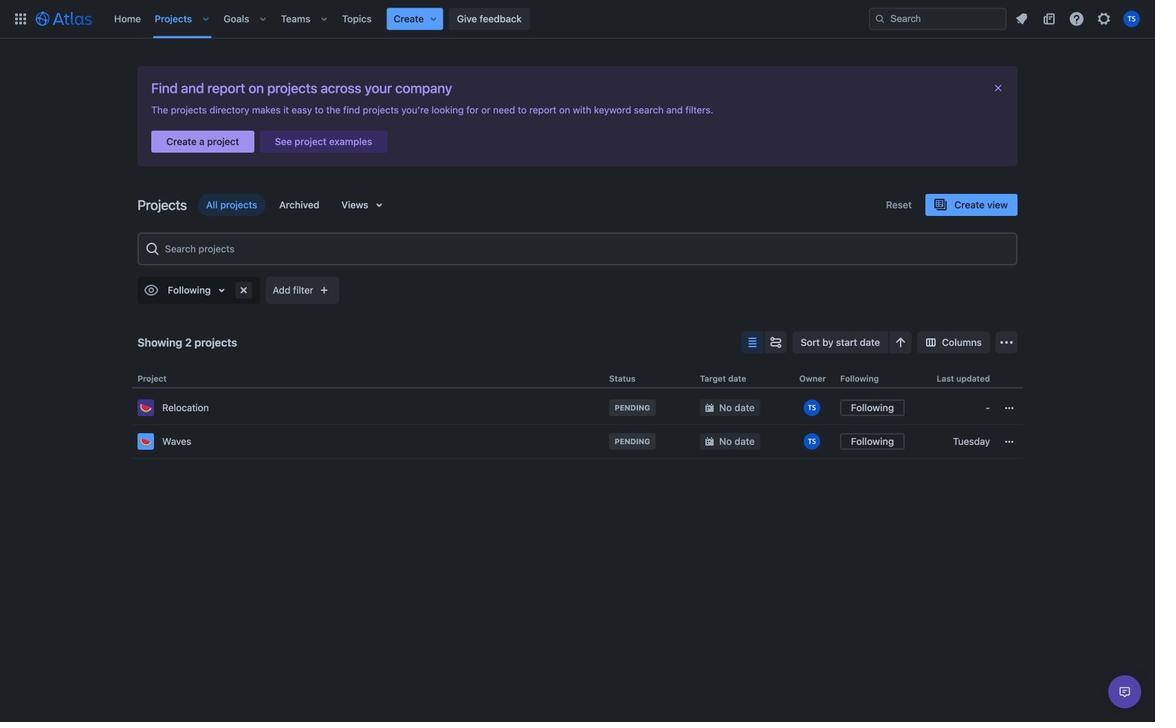 Task type: locate. For each thing, give the bounding box(es) containing it.
close banner image
[[993, 83, 1004, 94]]

Search projects field
[[161, 237, 1011, 261]]

help image
[[1069, 11, 1085, 27]]

reverse sort order image
[[893, 334, 909, 351]]

search projects image
[[144, 241, 161, 257]]

banner
[[0, 0, 1155, 39]]

top element
[[8, 0, 869, 38]]

None search field
[[869, 8, 1007, 30]]

settings image
[[1096, 11, 1113, 27]]

account image
[[1124, 11, 1140, 27]]



Task type: describe. For each thing, give the bounding box(es) containing it.
notifications image
[[1014, 11, 1030, 27]]

switch to... image
[[12, 11, 29, 27]]

more options image
[[999, 334, 1015, 351]]

display as list image
[[744, 334, 761, 351]]

following image
[[143, 282, 160, 298]]

Search field
[[869, 8, 1007, 30]]

search image
[[875, 13, 886, 24]]

display as timeline image
[[768, 334, 784, 351]]

open intercom messenger image
[[1117, 684, 1133, 700]]



Task type: vqa. For each thing, say whether or not it's contained in the screenshot.
jira image
no



